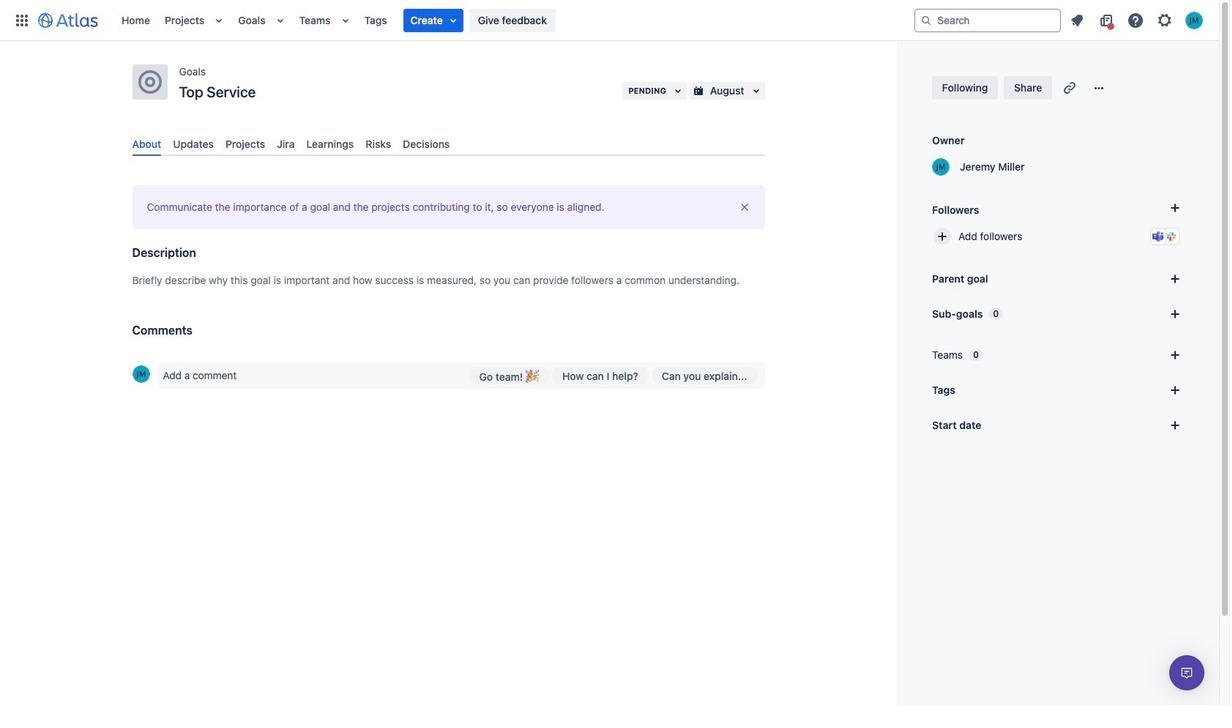 Task type: vqa. For each thing, say whether or not it's contained in the screenshot.
list item in the top left of the page
yes



Task type: describe. For each thing, give the bounding box(es) containing it.
0 horizontal spatial list
[[114, 0, 915, 41]]

msteams logo showing  channels are connected to this goal image
[[1153, 231, 1164, 242]]

notifications image
[[1069, 11, 1086, 29]]

add follower image
[[934, 228, 951, 245]]

list item inside list
[[403, 8, 463, 32]]

switch to... image
[[13, 11, 31, 29]]

close banner image
[[739, 202, 750, 213]]

more icon image
[[1091, 79, 1108, 97]]

search image
[[921, 14, 932, 26]]



Task type: locate. For each thing, give the bounding box(es) containing it.
add a follower image
[[1167, 199, 1184, 217]]

banner
[[0, 0, 1219, 41]]

top element
[[9, 0, 915, 41]]

list
[[114, 0, 915, 41], [1064, 8, 1211, 32]]

list item
[[403, 8, 463, 32]]

settings image
[[1156, 11, 1174, 29]]

help image
[[1127, 11, 1145, 29]]

slack logo showing nan channels are connected to this goal image
[[1166, 231, 1178, 242]]

Search field
[[915, 8, 1061, 32]]

1 horizontal spatial list
[[1064, 8, 1211, 32]]

None search field
[[915, 8, 1061, 32]]

account image
[[1186, 11, 1203, 29]]

tab list
[[126, 132, 771, 156]]

goal icon image
[[138, 70, 161, 94]]



